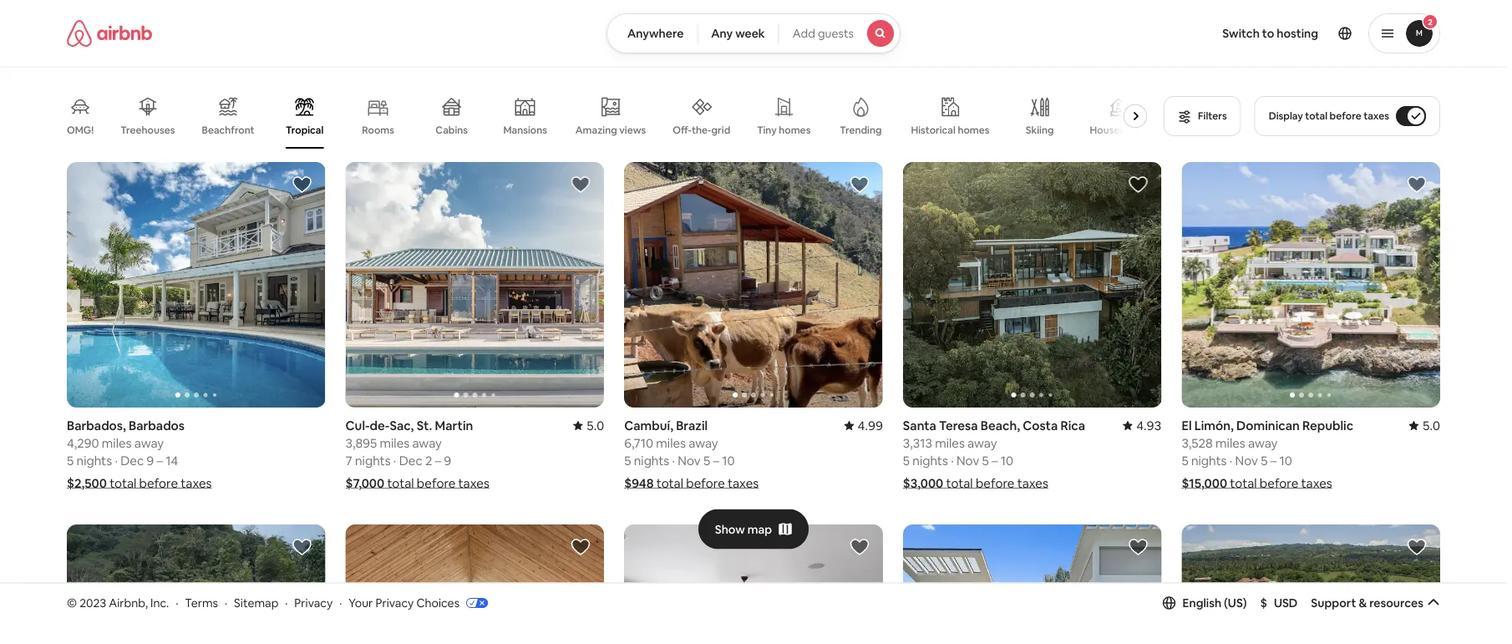 Task type: locate. For each thing, give the bounding box(es) containing it.
· inside the santa teresa beach, costa rica 3,313 miles away 5 nights · nov 5 – 10 $3,000 total before taxes
[[951, 453, 954, 469]]

– down beach,
[[992, 453, 998, 469]]

1 dec from the left
[[120, 453, 144, 469]]

total inside barbados, barbados 4,290 miles away 5 nights · dec 9 – 14 $2,500 total before taxes
[[110, 475, 136, 492]]

dec left "14"
[[120, 453, 144, 469]]

miles down sac,
[[380, 435, 410, 451]]

inc.
[[150, 596, 169, 611]]

4 miles from the left
[[935, 435, 965, 451]]

houseboats
[[1090, 123, 1147, 136]]

homes right tiny
[[779, 124, 811, 137]]

2 nov from the left
[[957, 453, 980, 469]]

· left privacy link
[[285, 596, 288, 611]]

3 10 from the left
[[1280, 453, 1293, 469]]

any
[[712, 26, 733, 41]]

3 – from the left
[[713, 453, 720, 469]]

10 down dominican
[[1280, 453, 1293, 469]]

away down beach,
[[968, 435, 998, 451]]

0 horizontal spatial 2
[[425, 453, 432, 469]]

2 privacy from the left
[[376, 596, 414, 611]]

5 down beach,
[[983, 453, 989, 469]]

2 nights from the left
[[355, 453, 391, 469]]

0 horizontal spatial 9
[[147, 453, 154, 469]]

show
[[715, 522, 745, 537]]

amazing views
[[576, 123, 646, 136]]

7 5 from the left
[[1261, 453, 1268, 469]]

2 9 from the left
[[444, 453, 451, 469]]

treehouses
[[121, 124, 175, 137]]

4.93 out of 5 average rating image
[[1123, 418, 1162, 434]]

filters
[[1199, 109, 1228, 122]]

·
[[115, 453, 118, 469], [394, 453, 396, 469], [672, 453, 675, 469], [951, 453, 954, 469], [1230, 453, 1233, 469], [176, 596, 178, 611], [225, 596, 228, 611], [285, 596, 288, 611], [339, 596, 342, 611]]

profile element
[[921, 0, 1441, 67]]

display total before taxes
[[1269, 109, 1390, 122]]

0 horizontal spatial dec
[[120, 453, 144, 469]]

4,290
[[67, 435, 99, 451]]

choices
[[417, 596, 460, 611]]

nights down 3,528
[[1192, 453, 1227, 469]]

2 horizontal spatial 10
[[1280, 453, 1293, 469]]

10 up show
[[722, 453, 735, 469]]

7
[[346, 453, 353, 469]]

privacy
[[295, 596, 333, 611], [376, 596, 414, 611]]

taxes inside display total before taxes button
[[1364, 109, 1390, 122]]

· inside el limón, dominican republic 3,528 miles away 5 nights · nov 5 – 10 $15,000 total before taxes
[[1230, 453, 1233, 469]]

dec down sac,
[[399, 453, 423, 469]]

5 miles from the left
[[1216, 435, 1246, 451]]

anywhere
[[628, 26, 684, 41]]

4 nights from the left
[[913, 453, 949, 469]]

– left "14"
[[157, 453, 163, 469]]

$15,000
[[1182, 475, 1228, 492]]

1 horizontal spatial privacy
[[376, 596, 414, 611]]

nights down 4,290 at bottom
[[77, 453, 112, 469]]

&
[[1359, 596, 1368, 611]]

tropical
[[286, 124, 324, 137]]

1 vertical spatial 2
[[425, 453, 432, 469]]

– inside cambuí, brazil 6,710 miles away 5 nights · nov 5 – 10 $948 total before taxes
[[713, 453, 720, 469]]

9 down martin
[[444, 453, 451, 469]]

1 nov from the left
[[678, 453, 701, 469]]

– up show
[[713, 453, 720, 469]]

add to wishlist: barbados, barbados image
[[292, 175, 312, 195]]

add to wishlist: la calera, colombia image
[[571, 538, 591, 558]]

miles down barbados,
[[102, 435, 132, 451]]

4 5 from the left
[[903, 453, 910, 469]]

1 miles from the left
[[102, 435, 132, 451]]

cul-
[[346, 418, 370, 434]]

2 horizontal spatial nov
[[1236, 453, 1259, 469]]

$7,000
[[346, 475, 385, 492]]

2 dec from the left
[[399, 453, 423, 469]]

5 down 4,290 at bottom
[[67, 453, 74, 469]]

your privacy choices link
[[349, 596, 488, 612]]

5.0
[[587, 418, 604, 434], [1423, 418, 1441, 434]]

nights inside el limón, dominican republic 3,528 miles away 5 nights · nov 5 – 10 $15,000 total before taxes
[[1192, 453, 1227, 469]]

nights down 3,895
[[355, 453, 391, 469]]

1 horizontal spatial 5.0
[[1423, 418, 1441, 434]]

2 10 from the left
[[1001, 453, 1014, 469]]

5 away from the left
[[1249, 435, 1278, 451]]

away inside el limón, dominican republic 3,528 miles away 5 nights · nov 5 – 10 $15,000 total before taxes
[[1249, 435, 1278, 451]]

santa
[[903, 418, 937, 434]]

5 down dominican
[[1261, 453, 1268, 469]]

5 inside barbados, barbados 4,290 miles away 5 nights · dec 9 – 14 $2,500 total before taxes
[[67, 453, 74, 469]]

filters button
[[1164, 96, 1242, 136]]

away down dominican
[[1249, 435, 1278, 451]]

3 away from the left
[[689, 435, 719, 451]]

1 5 from the left
[[67, 453, 74, 469]]

el limón, dominican republic 3,528 miles away 5 nights · nov 5 – 10 $15,000 total before taxes
[[1182, 418, 1354, 492]]

2 inside dropdown button
[[1429, 16, 1433, 27]]

1 5.0 from the left
[[587, 418, 604, 434]]

before right display
[[1330, 109, 1362, 122]]

· down sac,
[[394, 453, 396, 469]]

before down dominican
[[1260, 475, 1299, 492]]

total right '$15,000'
[[1231, 475, 1258, 492]]

3 nights from the left
[[634, 453, 670, 469]]

5 – from the left
[[1271, 453, 1277, 469]]

1 horizontal spatial 2
[[1429, 16, 1433, 27]]

2 5.0 from the left
[[1423, 418, 1441, 434]]

before
[[1330, 109, 1362, 122], [139, 475, 178, 492], [417, 475, 456, 492], [686, 475, 725, 492], [976, 475, 1015, 492], [1260, 475, 1299, 492]]

5 down brazil
[[704, 453, 711, 469]]

nights
[[77, 453, 112, 469], [355, 453, 391, 469], [634, 453, 670, 469], [913, 453, 949, 469], [1192, 453, 1227, 469]]

nights down 6,710
[[634, 453, 670, 469]]

nights down 3,313 at the right bottom of page
[[913, 453, 949, 469]]

miles inside cambuí, brazil 6,710 miles away 5 nights · nov 5 – 10 $948 total before taxes
[[656, 435, 686, 451]]

away inside the santa teresa beach, costa rica 3,313 miles away 5 nights · nov 5 – 10 $3,000 total before taxes
[[968, 435, 998, 451]]

homes for tiny homes
[[779, 124, 811, 137]]

add guests
[[793, 26, 854, 41]]

miles down 'teresa'
[[935, 435, 965, 451]]

0 horizontal spatial 10
[[722, 453, 735, 469]]

away down brazil
[[689, 435, 719, 451]]

2
[[1429, 16, 1433, 27], [425, 453, 432, 469]]

terms link
[[185, 596, 218, 611]]

none search field containing anywhere
[[607, 13, 901, 53]]

5 down 6,710
[[625, 453, 631, 469]]

None search field
[[607, 13, 901, 53]]

rica
[[1061, 418, 1086, 434]]

privacy link
[[295, 596, 333, 611]]

5.0 for el limón, dominican republic 3,528 miles away 5 nights · nov 5 – 10 $15,000 total before taxes
[[1423, 418, 1441, 434]]

total right the "$3,000"
[[947, 475, 973, 492]]

– down martin
[[435, 453, 441, 469]]

1 9 from the left
[[147, 453, 154, 469]]

support & resources button
[[1312, 596, 1441, 611]]

sitemap
[[234, 596, 279, 611]]

total right $948
[[657, 475, 684, 492]]

privacy right the your
[[376, 596, 414, 611]]

5 down 3,313 at the right bottom of page
[[903, 453, 910, 469]]

1 nights from the left
[[77, 453, 112, 469]]

away down barbados
[[134, 435, 164, 451]]

nov down dominican
[[1236, 453, 1259, 469]]

9
[[147, 453, 154, 469], [444, 453, 451, 469]]

nov down 'teresa'
[[957, 453, 980, 469]]

any week button
[[697, 13, 780, 53]]

0 horizontal spatial 5.0
[[587, 418, 604, 434]]

the-
[[692, 123, 712, 136]]

· down 'teresa'
[[951, 453, 954, 469]]

5.0 for cul-de-sac, st. martin 3,895 miles away 7 nights · dec 2 – 9 $7,000 total before taxes
[[587, 418, 604, 434]]

el
[[1182, 418, 1192, 434]]

barbados, barbados 4,290 miles away 5 nights · dec 9 – 14 $2,500 total before taxes
[[67, 418, 212, 492]]

1 horizontal spatial 10
[[1001, 453, 1014, 469]]

before up show
[[686, 475, 725, 492]]

total inside cul-de-sac, st. martin 3,895 miles away 7 nights · dec 2 – 9 $7,000 total before taxes
[[387, 475, 414, 492]]

total right display
[[1306, 109, 1328, 122]]

taxes inside barbados, barbados 4,290 miles away 5 nights · dec 9 – 14 $2,500 total before taxes
[[181, 475, 212, 492]]

any week
[[712, 26, 765, 41]]

6 5 from the left
[[1182, 453, 1189, 469]]

0 horizontal spatial nov
[[678, 453, 701, 469]]

privacy left the your
[[295, 596, 333, 611]]

1 horizontal spatial nov
[[957, 453, 980, 469]]

10 down beach,
[[1001, 453, 1014, 469]]

0 horizontal spatial homes
[[779, 124, 811, 137]]

5 down 3,528
[[1182, 453, 1189, 469]]

group
[[67, 84, 1154, 149], [67, 162, 326, 408], [346, 162, 604, 408], [625, 162, 883, 408], [903, 162, 1162, 408], [1182, 162, 1441, 408], [67, 525, 326, 624], [346, 525, 604, 624], [625, 525, 883, 624], [903, 525, 1162, 624], [1182, 525, 1441, 624]]

total
[[1306, 109, 1328, 122], [110, 475, 136, 492], [387, 475, 414, 492], [657, 475, 684, 492], [947, 475, 973, 492], [1231, 475, 1258, 492]]

2 inside cul-de-sac, st. martin 3,895 miles away 7 nights · dec 2 – 9 $7,000 total before taxes
[[425, 453, 432, 469]]

cambuí,
[[625, 418, 674, 434]]

miles
[[102, 435, 132, 451], [380, 435, 410, 451], [656, 435, 686, 451], [935, 435, 965, 451], [1216, 435, 1246, 451]]

2 5 from the left
[[625, 453, 631, 469]]

0 horizontal spatial privacy
[[295, 596, 333, 611]]

1 horizontal spatial dec
[[399, 453, 423, 469]]

2 miles from the left
[[380, 435, 410, 451]]

3 nov from the left
[[1236, 453, 1259, 469]]

total inside el limón, dominican republic 3,528 miles away 5 nights · nov 5 – 10 $15,000 total before taxes
[[1231, 475, 1258, 492]]

2 away from the left
[[412, 435, 442, 451]]

· down cambuí,
[[672, 453, 675, 469]]

taxes inside cul-de-sac, st. martin 3,895 miles away 7 nights · dec 2 – 9 $7,000 total before taxes
[[459, 475, 490, 492]]

0 vertical spatial 2
[[1429, 16, 1433, 27]]

total inside the santa teresa beach, costa rica 3,313 miles away 5 nights · nov 5 – 10 $3,000 total before taxes
[[947, 475, 973, 492]]

map
[[748, 522, 772, 537]]

total right $7,000
[[387, 475, 414, 492]]

5
[[67, 453, 74, 469], [625, 453, 631, 469], [704, 453, 711, 469], [903, 453, 910, 469], [983, 453, 989, 469], [1182, 453, 1189, 469], [1261, 453, 1268, 469]]

nights inside cambuí, brazil 6,710 miles away 5 nights · nov 5 – 10 $948 total before taxes
[[634, 453, 670, 469]]

5 nights from the left
[[1192, 453, 1227, 469]]

1 – from the left
[[157, 453, 163, 469]]

taxes
[[1364, 109, 1390, 122], [181, 475, 212, 492], [459, 475, 490, 492], [728, 475, 759, 492], [1018, 475, 1049, 492], [1302, 475, 1333, 492]]

4 away from the left
[[968, 435, 998, 451]]

miles down brazil
[[656, 435, 686, 451]]

2 – from the left
[[435, 453, 441, 469]]

1 horizontal spatial homes
[[958, 123, 990, 136]]

before down "14"
[[139, 475, 178, 492]]

nov inside the santa teresa beach, costa rica 3,313 miles away 5 nights · nov 5 – 10 $3,000 total before taxes
[[957, 453, 980, 469]]

total right $2,500
[[110, 475, 136, 492]]

group containing amazing views
[[67, 84, 1154, 149]]

· down limón,
[[1230, 453, 1233, 469]]

– down dominican
[[1271, 453, 1277, 469]]

omg!
[[67, 124, 94, 137]]

week
[[736, 26, 765, 41]]

trending
[[840, 124, 882, 137]]

dec
[[120, 453, 144, 469], [399, 453, 423, 469]]

5.0 out of 5 average rating image
[[573, 418, 604, 434]]

10 inside el limón, dominican republic 3,528 miles away 5 nights · nov 5 – 10 $15,000 total before taxes
[[1280, 453, 1293, 469]]

– inside the santa teresa beach, costa rica 3,313 miles away 5 nights · nov 5 – 10 $3,000 total before taxes
[[992, 453, 998, 469]]

1 horizontal spatial 9
[[444, 453, 451, 469]]

before inside barbados, barbados 4,290 miles away 5 nights · dec 9 – 14 $2,500 total before taxes
[[139, 475, 178, 492]]

away down st.
[[412, 435, 442, 451]]

4 – from the left
[[992, 453, 998, 469]]

9 left "14"
[[147, 453, 154, 469]]

nov down brazil
[[678, 453, 701, 469]]

– inside cul-de-sac, st. martin 3,895 miles away 7 nights · dec 2 – 9 $7,000 total before taxes
[[435, 453, 441, 469]]

nov
[[678, 453, 701, 469], [957, 453, 980, 469], [1236, 453, 1259, 469]]

1 10 from the left
[[722, 453, 735, 469]]

nights inside cul-de-sac, st. martin 3,895 miles away 7 nights · dec 2 – 9 $7,000 total before taxes
[[355, 453, 391, 469]]

miles inside the santa teresa beach, costa rica 3,313 miles away 5 nights · nov 5 – 10 $3,000 total before taxes
[[935, 435, 965, 451]]

barbados
[[129, 418, 185, 434]]

miles down limón,
[[1216, 435, 1246, 451]]

$948
[[625, 475, 654, 492]]

to
[[1263, 26, 1275, 41]]

before down beach,
[[976, 475, 1015, 492]]

3 miles from the left
[[656, 435, 686, 451]]

homes right historical
[[958, 123, 990, 136]]

add to wishlist: cul-de-sac, st. martin image
[[571, 175, 591, 195]]

– inside el limón, dominican republic 3,528 miles away 5 nights · nov 5 – 10 $15,000 total before taxes
[[1271, 453, 1277, 469]]

1 away from the left
[[134, 435, 164, 451]]

limón,
[[1195, 418, 1234, 434]]

cul-de-sac, st. martin 3,895 miles away 7 nights · dec 2 – 9 $7,000 total before taxes
[[346, 418, 490, 492]]

airbnb,
[[109, 596, 148, 611]]

· down barbados,
[[115, 453, 118, 469]]

away
[[134, 435, 164, 451], [412, 435, 442, 451], [689, 435, 719, 451], [968, 435, 998, 451], [1249, 435, 1278, 451]]

english (us) button
[[1163, 596, 1248, 611]]

· right terms link
[[225, 596, 228, 611]]

off-
[[673, 123, 692, 136]]

before down st.
[[417, 475, 456, 492]]

cabins
[[436, 124, 468, 137]]

5.0 out of 5 average rating image
[[1410, 418, 1441, 434]]



Task type: vqa. For each thing, say whether or not it's contained in the screenshot.


Task type: describe. For each thing, give the bounding box(es) containing it.
show map
[[715, 522, 772, 537]]

de-
[[370, 418, 390, 434]]

add to wishlist: cambuí, brazil image
[[850, 175, 870, 195]]

miles inside cul-de-sac, st. martin 3,895 miles away 7 nights · dec 2 – 9 $7,000 total before taxes
[[380, 435, 410, 451]]

dominican
[[1237, 418, 1300, 434]]

3,313
[[903, 435, 933, 451]]

before inside cambuí, brazil 6,710 miles away 5 nights · nov 5 – 10 $948 total before taxes
[[686, 475, 725, 492]]

14
[[166, 453, 178, 469]]

dec inside barbados, barbados 4,290 miles away 5 nights · dec 9 – 14 $2,500 total before taxes
[[120, 453, 144, 469]]

© 2023 airbnb, inc. ·
[[67, 596, 178, 611]]

nights inside barbados, barbados 4,290 miles away 5 nights · dec 9 – 14 $2,500 total before taxes
[[77, 453, 112, 469]]

10 inside the santa teresa beach, costa rica 3,313 miles away 5 nights · nov 5 – 10 $3,000 total before taxes
[[1001, 453, 1014, 469]]

nights inside the santa teresa beach, costa rica 3,313 miles away 5 nights · nov 5 – 10 $3,000 total before taxes
[[913, 453, 949, 469]]

teresa
[[939, 418, 978, 434]]

nov inside el limón, dominican republic 3,528 miles away 5 nights · nov 5 – 10 $15,000 total before taxes
[[1236, 453, 1259, 469]]

total inside button
[[1306, 109, 1328, 122]]

3 5 from the left
[[704, 453, 711, 469]]

· inside cul-de-sac, st. martin 3,895 miles away 7 nights · dec 2 – 9 $7,000 total before taxes
[[394, 453, 396, 469]]

add guests button
[[779, 13, 901, 53]]

your privacy choices
[[349, 596, 460, 611]]

add to wishlist: st. james, barbados image
[[850, 538, 870, 558]]

display
[[1269, 109, 1304, 122]]

5 5 from the left
[[983, 453, 989, 469]]

martin
[[435, 418, 473, 434]]

before inside button
[[1330, 109, 1362, 122]]

historical homes
[[911, 123, 990, 136]]

show map button
[[699, 510, 809, 550]]

©
[[67, 596, 77, 611]]

hosting
[[1277, 26, 1319, 41]]

· inside barbados, barbados 4,290 miles away 5 nights · dec 9 – 14 $2,500 total before taxes
[[115, 453, 118, 469]]

before inside the santa teresa beach, costa rica 3,313 miles away 5 nights · nov 5 – 10 $3,000 total before taxes
[[976, 475, 1015, 492]]

4.93
[[1137, 418, 1162, 434]]

add to wishlist: santa teresa beach, costa rica image
[[1129, 175, 1149, 195]]

homes for historical homes
[[958, 123, 990, 136]]

sac,
[[390, 418, 414, 434]]

· right inc.
[[176, 596, 178, 611]]

9 inside barbados, barbados 4,290 miles away 5 nights · dec 9 – 14 $2,500 total before taxes
[[147, 453, 154, 469]]

support
[[1312, 596, 1357, 611]]

republic
[[1303, 418, 1354, 434]]

switch to hosting link
[[1213, 16, 1329, 51]]

3,528
[[1182, 435, 1213, 451]]

dec inside cul-de-sac, st. martin 3,895 miles away 7 nights · dec 2 – 9 $7,000 total before taxes
[[399, 453, 423, 469]]

· inside cambuí, brazil 6,710 miles away 5 nights · nov 5 – 10 $948 total before taxes
[[672, 453, 675, 469]]

terms
[[185, 596, 218, 611]]

taxes inside the santa teresa beach, costa rica 3,313 miles away 5 nights · nov 5 – 10 $3,000 total before taxes
[[1018, 475, 1049, 492]]

add to wishlist: uvita, osa , costa rica image
[[292, 538, 312, 558]]

miles inside el limón, dominican republic 3,528 miles away 5 nights · nov 5 – 10 $15,000 total before taxes
[[1216, 435, 1246, 451]]

mansions
[[503, 124, 547, 137]]

beach,
[[981, 418, 1021, 434]]

4.99 out of 5 average rating image
[[845, 418, 883, 434]]

anywhere button
[[607, 13, 698, 53]]

support & resources
[[1312, 596, 1424, 611]]

1 privacy from the left
[[295, 596, 333, 611]]

miles inside barbados, barbados 4,290 miles away 5 nights · dec 9 – 14 $2,500 total before taxes
[[102, 435, 132, 451]]

rooms
[[362, 124, 395, 137]]

english (us)
[[1183, 596, 1248, 611]]

add to wishlist: el limón, dominican republic image
[[1408, 175, 1428, 195]]

your
[[349, 596, 373, 611]]

away inside barbados, barbados 4,290 miles away 5 nights · dec 9 – 14 $2,500 total before taxes
[[134, 435, 164, 451]]

– inside barbados, barbados 4,290 miles away 5 nights · dec 9 – 14 $2,500 total before taxes
[[157, 453, 163, 469]]

display total before taxes button
[[1255, 96, 1441, 136]]

resources
[[1370, 596, 1424, 611]]

amazing
[[576, 123, 617, 136]]

away inside cambuí, brazil 6,710 miles away 5 nights · nov 5 – 10 $948 total before taxes
[[689, 435, 719, 451]]

6,710
[[625, 435, 654, 451]]

cambuí, brazil 6,710 miles away 5 nights · nov 5 – 10 $948 total before taxes
[[625, 418, 759, 492]]

privacy inside your privacy choices link
[[376, 596, 414, 611]]

costa
[[1023, 418, 1058, 434]]

skiing
[[1026, 124, 1054, 137]]

add to wishlist: cabrera, dominican republic image
[[1408, 538, 1428, 558]]

2 button
[[1369, 13, 1441, 53]]

3,895
[[346, 435, 377, 451]]

tiny
[[757, 124, 777, 137]]

4.99
[[858, 418, 883, 434]]

switch to hosting
[[1223, 26, 1319, 41]]

nov inside cambuí, brazil 6,710 miles away 5 nights · nov 5 – 10 $948 total before taxes
[[678, 453, 701, 469]]

$ usd
[[1261, 596, 1298, 611]]

beachfront
[[202, 124, 255, 137]]

$3,000
[[903, 475, 944, 492]]

(us)
[[1225, 596, 1248, 611]]

2023
[[80, 596, 106, 611]]

$
[[1261, 596, 1268, 611]]

views
[[620, 123, 646, 136]]

english
[[1183, 596, 1222, 611]]

terms · sitemap · privacy ·
[[185, 596, 342, 611]]

before inside cul-de-sac, st. martin 3,895 miles away 7 nights · dec 2 – 9 $7,000 total before taxes
[[417, 475, 456, 492]]

away inside cul-de-sac, st. martin 3,895 miles away 7 nights · dec 2 – 9 $7,000 total before taxes
[[412, 435, 442, 451]]

off-the-grid
[[673, 123, 731, 136]]

taxes inside el limón, dominican republic 3,528 miles away 5 nights · nov 5 – 10 $15,000 total before taxes
[[1302, 475, 1333, 492]]

tiny homes
[[757, 124, 811, 137]]

brazil
[[676, 418, 708, 434]]

switch
[[1223, 26, 1260, 41]]

guests
[[818, 26, 854, 41]]

historical
[[911, 123, 956, 136]]

st.
[[417, 418, 432, 434]]

10 inside cambuí, brazil 6,710 miles away 5 nights · nov 5 – 10 $948 total before taxes
[[722, 453, 735, 469]]

barbados,
[[67, 418, 126, 434]]

$2,500
[[67, 475, 107, 492]]

grid
[[712, 123, 731, 136]]

sitemap link
[[234, 596, 279, 611]]

taxes inside cambuí, brazil 6,710 miles away 5 nights · nov 5 – 10 $948 total before taxes
[[728, 475, 759, 492]]

santa teresa beach, costa rica 3,313 miles away 5 nights · nov 5 – 10 $3,000 total before taxes
[[903, 418, 1086, 492]]

add to wishlist: punta cana, dominican republic image
[[1129, 538, 1149, 558]]

· left the your
[[339, 596, 342, 611]]

before inside el limón, dominican republic 3,528 miles away 5 nights · nov 5 – 10 $15,000 total before taxes
[[1260, 475, 1299, 492]]

9 inside cul-de-sac, st. martin 3,895 miles away 7 nights · dec 2 – 9 $7,000 total before taxes
[[444, 453, 451, 469]]

add
[[793, 26, 816, 41]]

total inside cambuí, brazil 6,710 miles away 5 nights · nov 5 – 10 $948 total before taxes
[[657, 475, 684, 492]]



